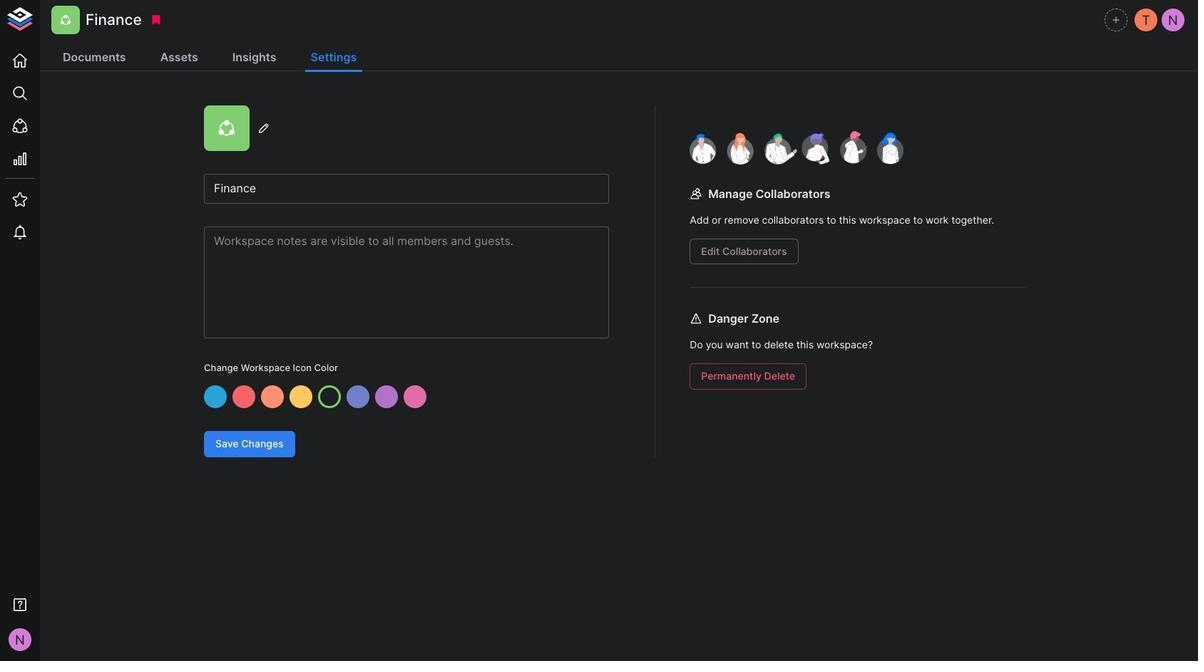 Task type: vqa. For each thing, say whether or not it's contained in the screenshot.
'Remove Bookmark' Image
yes



Task type: describe. For each thing, give the bounding box(es) containing it.
Workspace Name text field
[[204, 174, 609, 204]]



Task type: locate. For each thing, give the bounding box(es) containing it.
remove bookmark image
[[150, 14, 163, 26]]

Workspace notes are visible to all members and guests. text field
[[204, 227, 609, 339]]



